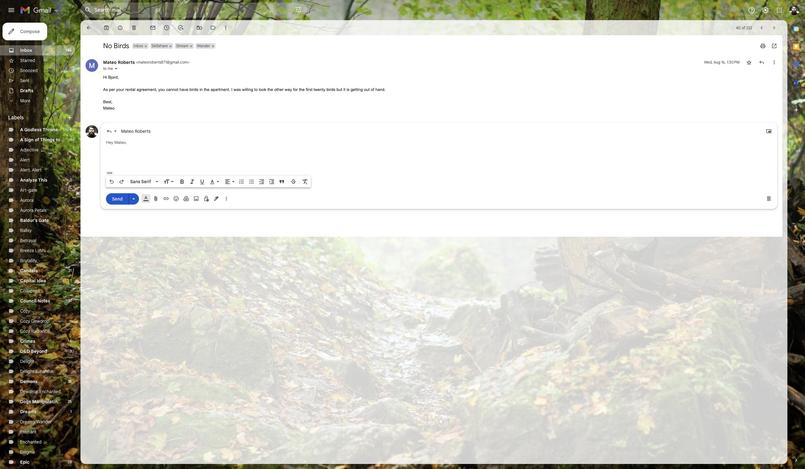 Task type: describe. For each thing, give the bounding box(es) containing it.
hi bjord,
[[103, 75, 119, 80]]

stream button
[[175, 43, 189, 49]]

remove formatting ‪(⌘\)‬ image
[[302, 179, 309, 185]]

epic
[[20, 459, 29, 465]]

a sign of things to come link
[[20, 137, 74, 143]]

cozy radiance
[[20, 328, 50, 334]]

insert emoji ‪(⌘⇧2)‬ image
[[173, 196, 179, 202]]

dreams
[[20, 409, 37, 415]]

type of response image
[[106, 128, 112, 134]]

birds
[[114, 42, 129, 50]]

a godless throne link
[[20, 127, 58, 133]]

cozy dewdrop link
[[20, 318, 49, 324]]

3
[[70, 349, 72, 354]]

wander inside button
[[197, 43, 210, 48]]

0 horizontal spatial alert
[[20, 157, 30, 163]]

as per your rental agreement, you cannot have birds in the apartment. i was willing to look the other way for the first twenty birds but it is getting out of hand.
[[103, 87, 386, 92]]

hey
[[106, 140, 113, 145]]

inbox for inbox link
[[20, 48, 32, 53]]

mateo for mateo roberts < mateoroberts871@gmail.com >
[[103, 60, 117, 65]]

lush
[[35, 248, 45, 253]]

breeze
[[20, 248, 34, 253]]

40
[[737, 25, 742, 30]]

>
[[188, 60, 190, 65]]

cozy link
[[20, 308, 30, 314]]

dogs manipulating time link
[[20, 399, 72, 405]]

222
[[747, 25, 753, 30]]

stream
[[176, 43, 189, 48]]

0 vertical spatial enchanted
[[39, 389, 61, 394]]

bjord,
[[108, 75, 119, 80]]

delight sunshine link
[[20, 369, 53, 374]]

me
[[108, 66, 113, 71]]

more button
[[0, 96, 76, 106]]

it
[[344, 87, 346, 92]]

hand.
[[376, 87, 386, 92]]

roberts for mateo roberts
[[135, 128, 151, 134]]

aurora link
[[20, 197, 34, 203]]

analyze this
[[20, 177, 47, 183]]

have
[[180, 87, 189, 92]]

betrayal
[[20, 238, 37, 243]]

sans serif option
[[129, 179, 155, 185]]

wed, aug 16, 1:30 pm
[[705, 60, 740, 65]]

no
[[103, 42, 112, 50]]

enchanted link
[[20, 439, 42, 445]]

2 the from the left
[[268, 87, 273, 92]]

wed,
[[705, 60, 714, 65]]

mateo roberts < mateoroberts871@gmail.com >
[[103, 60, 190, 65]]

other
[[275, 87, 284, 92]]

breeze lush
[[20, 248, 45, 253]]

getting
[[351, 87, 363, 92]]

collapse link
[[20, 288, 37, 294]]

wed, aug 16, 1:30 pm cell
[[705, 59, 740, 65]]

advanced search options image
[[292, 3, 305, 16]]

agreement,
[[137, 87, 157, 92]]

25
[[68, 399, 72, 404]]

cozy for cozy link
[[20, 308, 30, 314]]

underline ‪(⌘u)‬ image
[[199, 179, 206, 185]]

labels navigation
[[0, 20, 81, 469]]

1 vertical spatial alert
[[32, 167, 42, 173]]

skillshare
[[152, 43, 168, 48]]

starred
[[20, 58, 35, 63]]

a for a godless throne
[[20, 127, 23, 133]]

snooze image
[[164, 25, 170, 31]]

numbered list ‪(⌘⇧7)‬ image
[[239, 179, 245, 185]]

aurora for aurora link
[[20, 197, 34, 203]]

aurora petals
[[20, 207, 47, 213]]

best,
[[103, 99, 113, 104]]

1 horizontal spatial to
[[103, 66, 107, 71]]

14
[[68, 339, 72, 343]]

hey mateo,
[[106, 140, 127, 145]]

baldur's gate link
[[20, 218, 49, 223]]

snoozed
[[20, 68, 38, 73]]

mateo,
[[115, 140, 127, 145]]

inbox link
[[20, 48, 32, 53]]

council notes
[[20, 298, 50, 304]]

art-gate
[[20, 187, 37, 193]]

attach files image
[[153, 196, 159, 202]]

more
[[20, 98, 30, 104]]

analyze this link
[[20, 177, 47, 183]]

aurora petals link
[[20, 207, 47, 213]]

Message Body text field
[[106, 139, 773, 166]]

labels heading
[[8, 115, 67, 121]]

search mail image
[[82, 4, 94, 16]]

indent more ‪(⌘])‬ image
[[269, 179, 275, 185]]

radiance
[[31, 328, 50, 334]]

beyond
[[31, 349, 47, 354]]

indent less ‪(⌘[)‬ image
[[259, 179, 265, 185]]

adjective link
[[20, 147, 39, 153]]

was
[[234, 87, 241, 92]]

council notes link
[[20, 298, 50, 304]]

show trimmed content image
[[106, 171, 114, 175]]

mateo for mateo roberts
[[121, 128, 134, 134]]

cannot
[[166, 87, 179, 92]]

enchant
[[20, 429, 37, 435]]

2 horizontal spatial of
[[743, 25, 746, 30]]

quote ‪(⌘⇧9)‬ image
[[279, 179, 285, 185]]

more options image
[[225, 196, 229, 202]]

dreamy wander link
[[20, 419, 52, 425]]

2 horizontal spatial to
[[255, 87, 258, 92]]

d&d beyond
[[20, 349, 47, 354]]

delete image
[[131, 25, 137, 31]]

mateo roberts cell
[[103, 60, 190, 65]]

enigma link
[[20, 449, 35, 455]]

3 the from the left
[[299, 87, 305, 92]]

1 for baldur's gate
[[70, 218, 72, 223]]

dreamy wander
[[20, 419, 52, 425]]

out
[[364, 87, 370, 92]]

is
[[347, 87, 350, 92]]

demons link
[[20, 379, 38, 384]]

main menu image
[[8, 6, 15, 14]]

you
[[159, 87, 165, 92]]

adjective
[[20, 147, 39, 153]]

art-gate link
[[20, 187, 37, 193]]

roberts for mateo roberts < mateoroberts871@gmail.com >
[[118, 60, 135, 65]]

insert photo image
[[193, 196, 200, 202]]

a sign of things to come
[[20, 137, 74, 143]]

but
[[337, 87, 343, 92]]

i
[[232, 87, 233, 92]]



Task type: vqa. For each thing, say whether or not it's contained in the screenshot.
way at top
yes



Task type: locate. For each thing, give the bounding box(es) containing it.
aug
[[714, 60, 721, 65]]

back to inbox image
[[86, 25, 92, 31]]

compose
[[20, 29, 40, 34]]

0 vertical spatial a
[[20, 127, 23, 133]]

1 vertical spatial 21
[[68, 298, 72, 303]]

labels image
[[210, 25, 217, 31]]

more send options image
[[131, 196, 137, 202]]

petals
[[35, 207, 47, 213]]

delight link
[[20, 359, 34, 364]]

enchant link
[[20, 429, 37, 435]]

to left come
[[56, 137, 60, 143]]

no birds
[[103, 42, 129, 50]]

bulleted list ‪(⌘⇧8)‬ image
[[249, 179, 255, 185]]

alert up analyze this link
[[32, 167, 42, 173]]

discard draft ‪(⌘⇧d)‬ image
[[767, 196, 773, 202]]

1 right gate on the top left of page
[[70, 218, 72, 223]]

1 for capital idea
[[70, 278, 72, 283]]

candela
[[20, 268, 38, 274]]

bold ‪(⌘b)‬ image
[[179, 179, 185, 185]]

dewdrop down demons
[[20, 389, 38, 394]]

insert files using drive image
[[183, 196, 190, 202]]

throne
[[43, 127, 58, 133]]

dogs manipulating time
[[20, 399, 72, 405]]

enchanted up manipulating
[[39, 389, 61, 394]]

delight down d&d
[[20, 359, 34, 364]]

2 cozy from the top
[[20, 318, 30, 324]]

cozy down cozy link
[[20, 318, 30, 324]]

inbox for inbox button
[[134, 43, 143, 48]]

alert up alert,
[[20, 157, 30, 163]]

dewdrop
[[31, 318, 49, 324], [20, 389, 38, 394]]

report spam image
[[117, 25, 123, 31]]

Not starred checkbox
[[747, 59, 753, 65]]

2 vertical spatial cozy
[[20, 328, 30, 334]]

strikethrough ‪(⌘⇧x)‬ image
[[291, 179, 297, 185]]

1 vertical spatial to
[[255, 87, 258, 92]]

enchanted down enchant
[[20, 439, 42, 445]]

more image
[[223, 25, 229, 31]]

1 horizontal spatial wander
[[197, 43, 210, 48]]

serif
[[141, 179, 151, 184]]

0 vertical spatial dewdrop
[[31, 318, 49, 324]]

of right "40"
[[743, 25, 746, 30]]

to inside labels navigation
[[56, 137, 60, 143]]

0 vertical spatial alert
[[20, 157, 30, 163]]

2 1 from the top
[[70, 178, 72, 182]]

this
[[38, 177, 47, 183]]

1 horizontal spatial the
[[268, 87, 273, 92]]

gate
[[28, 187, 37, 193]]

mateo up mateo,
[[121, 128, 134, 134]]

cozy dewdrop
[[20, 318, 49, 324]]

cozy down council
[[20, 308, 30, 314]]

2 birds from the left
[[327, 87, 336, 92]]

idea
[[37, 278, 46, 284]]

birds left the in at the top of the page
[[190, 87, 199, 92]]

0 horizontal spatial the
[[204, 87, 210, 92]]

the
[[204, 87, 210, 92], [268, 87, 273, 92], [299, 87, 305, 92]]

1 vertical spatial wander
[[36, 419, 52, 425]]

art-
[[20, 187, 28, 193]]

not starred image
[[747, 59, 753, 65]]

sunshine
[[35, 369, 53, 374]]

gmail image
[[20, 4, 54, 16]]

1 vertical spatial delight
[[20, 369, 34, 374]]

a left sign
[[20, 137, 23, 143]]

in
[[200, 87, 203, 92]]

1 horizontal spatial of
[[371, 87, 375, 92]]

1 a from the top
[[20, 127, 23, 133]]

None search field
[[81, 3, 307, 18]]

0 vertical spatial to
[[103, 66, 107, 71]]

0 vertical spatial mateo
[[103, 60, 117, 65]]

birds left but
[[327, 87, 336, 92]]

first
[[306, 87, 313, 92]]

alert
[[20, 157, 30, 163], [32, 167, 42, 173]]

3 cozy from the top
[[20, 328, 30, 334]]

0 vertical spatial 21
[[68, 268, 72, 273]]

inbox
[[134, 43, 143, 48], [20, 48, 32, 53]]

0 vertical spatial cozy
[[20, 308, 30, 314]]

cozy for cozy dewdrop
[[20, 318, 30, 324]]

a
[[20, 127, 23, 133], [20, 137, 23, 143]]

demons
[[20, 379, 38, 384]]

to left the 'look'
[[255, 87, 258, 92]]

inbox inside labels navigation
[[20, 48, 32, 53]]

18
[[68, 379, 72, 384]]

compose button
[[3, 23, 47, 40]]

move to image
[[196, 25, 203, 31]]

mateo
[[103, 60, 117, 65], [103, 106, 115, 110], [121, 128, 134, 134]]

2 vertical spatial of
[[35, 137, 39, 143]]

toggle confidential mode image
[[203, 196, 210, 202]]

d&d beyond link
[[20, 349, 47, 354]]

2 a from the top
[[20, 137, 23, 143]]

4
[[70, 127, 72, 132]]

gate
[[39, 218, 49, 223]]

of inside labels navigation
[[35, 137, 39, 143]]

1 for dreams
[[70, 409, 72, 414]]

1 for analyze this
[[70, 178, 72, 182]]

add to tasks image
[[178, 25, 184, 31]]

1 vertical spatial of
[[371, 87, 375, 92]]

2 aurora from the top
[[20, 207, 34, 213]]

undo ‪(⌘z)‬ image
[[109, 179, 115, 185]]

alert,
[[20, 167, 31, 173]]

1 vertical spatial roberts
[[135, 128, 151, 134]]

1 vertical spatial mateo
[[103, 106, 115, 110]]

2 21 from the top
[[68, 298, 72, 303]]

to me
[[103, 66, 113, 71]]

the right the in at the top of the page
[[204, 87, 210, 92]]

best, mateo
[[103, 99, 115, 110]]

21 for candela
[[68, 268, 72, 273]]

twenty
[[314, 87, 326, 92]]

dewdrop enchanted link
[[20, 389, 61, 394]]

mateo down best,
[[103, 106, 115, 110]]

capital idea
[[20, 278, 46, 284]]

0 vertical spatial aurora
[[20, 197, 34, 203]]

1 horizontal spatial inbox
[[134, 43, 143, 48]]

of right sign
[[35, 137, 39, 143]]

dewdrop up the radiance
[[31, 318, 49, 324]]

support image
[[749, 6, 756, 14]]

starred link
[[20, 58, 35, 63]]

aurora for aurora petals
[[20, 207, 34, 213]]

2 vertical spatial to
[[56, 137, 60, 143]]

inbox up <
[[134, 43, 143, 48]]

1 vertical spatial cozy
[[20, 318, 30, 324]]

wander right dreamy
[[36, 419, 52, 425]]

for
[[293, 87, 298, 92]]

dreamy
[[20, 419, 36, 425]]

tab list
[[788, 20, 806, 446]]

1 the from the left
[[204, 87, 210, 92]]

d&d
[[20, 349, 30, 354]]

to left me
[[103, 66, 107, 71]]

a left godless
[[20, 127, 23, 133]]

sign
[[24, 137, 34, 143]]

things
[[40, 137, 55, 143]]

rental
[[125, 87, 136, 92]]

notes
[[38, 298, 50, 304]]

1 cozy from the top
[[20, 308, 30, 314]]

a for a sign of things to come
[[20, 137, 23, 143]]

1 1 from the top
[[70, 137, 72, 142]]

mark as unread image
[[150, 25, 156, 31]]

analyze
[[20, 177, 37, 183]]

0 horizontal spatial wander
[[36, 419, 52, 425]]

2 delight from the top
[[20, 369, 34, 374]]

as
[[103, 87, 108, 92]]

1 vertical spatial dewdrop
[[20, 389, 38, 394]]

0 horizontal spatial inbox
[[20, 48, 32, 53]]

2 vertical spatial mateo
[[121, 128, 134, 134]]

21 for council notes
[[68, 298, 72, 303]]

delight
[[20, 359, 34, 364], [20, 369, 34, 374]]

0 vertical spatial delight
[[20, 359, 34, 364]]

1 aurora from the top
[[20, 197, 34, 203]]

delight sunshine
[[20, 369, 53, 374]]

insert link ‪(⌘k)‬ image
[[163, 196, 169, 202]]

1 vertical spatial aurora
[[20, 207, 34, 213]]

breeze lush link
[[20, 248, 45, 253]]

1 horizontal spatial birds
[[327, 87, 336, 92]]

1 for a sign of things to come
[[70, 137, 72, 142]]

cozy up crimes link
[[20, 328, 30, 334]]

mateo up me
[[103, 60, 117, 65]]

insert signature image
[[213, 196, 220, 202]]

0 horizontal spatial birds
[[190, 87, 199, 92]]

alert, alert link
[[20, 167, 42, 173]]

1 21 from the top
[[68, 268, 72, 273]]

aurora down aurora link
[[20, 207, 34, 213]]

wander button
[[196, 43, 211, 49]]

archive image
[[103, 25, 110, 31]]

skillshare button
[[150, 43, 169, 49]]

1 vertical spatial enchanted
[[20, 439, 42, 445]]

newer image
[[759, 25, 766, 31]]

16,
[[722, 60, 727, 65]]

older image
[[772, 25, 778, 31]]

cozy for cozy radiance
[[20, 328, 30, 334]]

5 1 from the top
[[70, 409, 72, 414]]

snoozed link
[[20, 68, 38, 73]]

1 right "this"
[[70, 178, 72, 182]]

1 down '4'
[[70, 137, 72, 142]]

<
[[136, 60, 138, 65]]

brutality link
[[20, 258, 37, 264]]

wander down move to image
[[197, 43, 210, 48]]

settings image
[[763, 6, 770, 14]]

3 1 from the top
[[70, 218, 72, 223]]

formatting options toolbar
[[106, 176, 311, 187]]

collapse
[[20, 288, 37, 294]]

23
[[68, 460, 72, 464]]

look
[[259, 87, 267, 92]]

candela link
[[20, 268, 38, 274]]

wander
[[197, 43, 210, 48], [36, 419, 52, 425]]

4 1 from the top
[[70, 278, 72, 283]]

enigma
[[20, 449, 35, 455]]

1 birds from the left
[[190, 87, 199, 92]]

to
[[103, 66, 107, 71], [255, 87, 258, 92], [56, 137, 60, 143]]

1 down 25
[[70, 409, 72, 414]]

0 horizontal spatial to
[[56, 137, 60, 143]]

6
[[70, 88, 72, 93]]

delight for delight sunshine
[[20, 369, 34, 374]]

roberts
[[118, 60, 135, 65], [135, 128, 151, 134]]

of right out
[[371, 87, 375, 92]]

the right the 'look'
[[268, 87, 273, 92]]

show details image
[[114, 67, 118, 71]]

manipulating
[[32, 399, 60, 405]]

drafts link
[[20, 88, 33, 94]]

the right for
[[299, 87, 305, 92]]

council
[[20, 298, 36, 304]]

delight for delight link
[[20, 359, 34, 364]]

1 horizontal spatial alert
[[32, 167, 42, 173]]

0 vertical spatial of
[[743, 25, 746, 30]]

wander inside labels navigation
[[36, 419, 52, 425]]

delight down delight link
[[20, 369, 34, 374]]

redo ‪(⌘y)‬ image
[[119, 179, 125, 185]]

sans serif
[[130, 179, 151, 184]]

your
[[116, 87, 124, 92]]

1 vertical spatial a
[[20, 137, 23, 143]]

labels
[[8, 115, 24, 121]]

1 delight from the top
[[20, 359, 34, 364]]

inbox inside button
[[134, 43, 143, 48]]

aurora down art-gate link
[[20, 197, 34, 203]]

1 right the idea
[[70, 278, 72, 283]]

21
[[68, 268, 72, 273], [68, 298, 72, 303]]

inbox up starred
[[20, 48, 32, 53]]

0 vertical spatial wander
[[197, 43, 210, 48]]

Search mail text field
[[94, 7, 277, 13]]

way
[[285, 87, 292, 92]]

0 vertical spatial roberts
[[118, 60, 135, 65]]

italic ‪(⌘i)‬ image
[[189, 179, 196, 185]]

inbox button
[[133, 43, 144, 49]]

ballsy
[[20, 228, 32, 233]]

0 horizontal spatial of
[[35, 137, 39, 143]]

2 horizontal spatial the
[[299, 87, 305, 92]]



